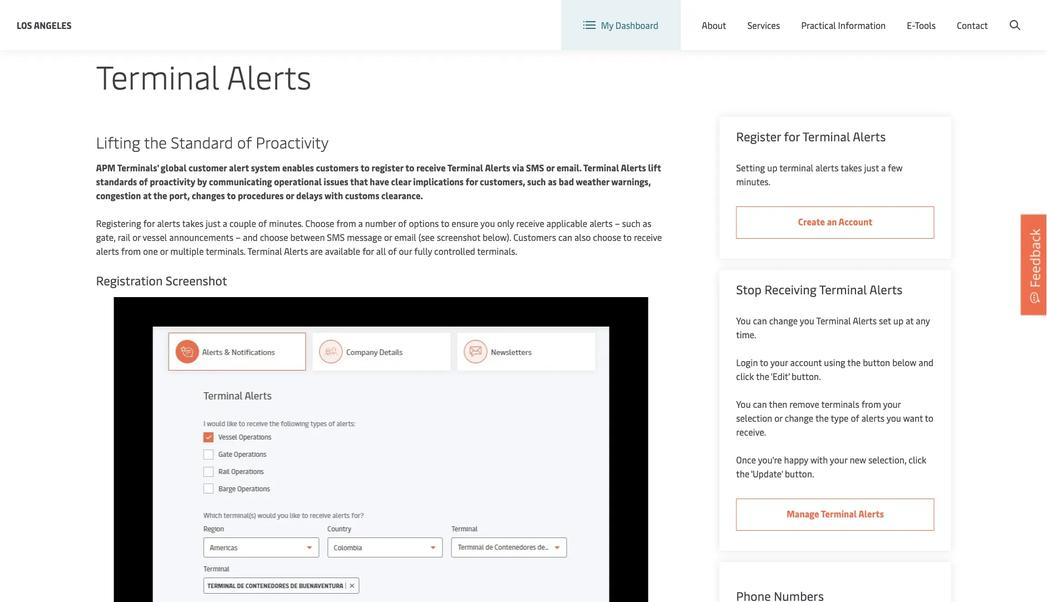 Task type: describe. For each thing, give the bounding box(es) containing it.
customer
[[189, 162, 227, 174]]

below).
[[483, 231, 512, 243]]

minutes. for takes
[[269, 218, 303, 230]]

customers
[[316, 162, 359, 174]]

1 choose from the left
[[260, 231, 288, 243]]

changes
[[192, 190, 225, 202]]

all
[[377, 245, 386, 257]]

button. inside once you're happy with your new selection, click the 'update' button.
[[786, 468, 815, 480]]

e-tools
[[908, 19, 937, 31]]

apm terminals launches global customer alerts solution image
[[0, 0, 1048, 13]]

want
[[904, 413, 924, 425]]

you inside you can change you terminal alerts set up at any time.
[[800, 315, 815, 327]]

options
[[409, 218, 439, 230]]

takes inside "setting up terminal alerts takes just a few minutes."
[[841, 162, 863, 174]]

'edit'
[[771, 371, 790, 383]]

happy
[[785, 454, 809, 466]]

register
[[737, 128, 782, 145]]

the left 'edit'
[[757, 371, 770, 383]]

set
[[880, 315, 892, 327]]

proactivity
[[150, 176, 195, 188]]

terminal inside the "registering for alerts takes just a couple of minutes. choose from a number of options to ensure you only receive applicable alerts – such as gate, rail or vessel announcements – and choose between sms message or email (see screenshot below). customers can also choose to receive alerts from one or multiple terminals. terminal alerts are available for all of our fully controlled terminals."
[[248, 245, 282, 257]]

or right "one"
[[160, 245, 168, 257]]

any
[[917, 315, 931, 327]]

to down communicating
[[227, 190, 236, 202]]

manage terminal alerts link
[[737, 499, 935, 531]]

and inside the "registering for alerts takes just a couple of minutes. choose from a number of options to ensure you only receive applicable alerts – such as gate, rail or vessel announcements – and choose between sms message or email (see screenshot below). customers can also choose to receive alerts from one or multiple terminals. terminal alerts are available for all of our fully controlled terminals."
[[243, 231, 258, 243]]

then
[[770, 399, 788, 411]]

as inside the apm terminals' global customer alert system enables customers to register to receive terminal alerts via sms or email. terminal alerts lift standards of proactivity by communicating operational issues that have clear implications for customers, such as bad weather warnings, congestion at the port, changes to procedures or delays with customs clearance.
[[548, 176, 557, 188]]

few
[[889, 162, 904, 174]]

you're
[[759, 454, 783, 466]]

2 vertical spatial receive
[[634, 231, 663, 243]]

practical
[[802, 19, 837, 31]]

to inside login to your account using the button below and click the 'edit' button.
[[760, 357, 769, 369]]

of up alert on the left of page
[[237, 131, 252, 152]]

location
[[763, 10, 797, 22]]

your inside once you're happy with your new selection, click the 'update' button.
[[831, 454, 848, 466]]

button. inside login to your account using the button below and click the 'edit' button.
[[792, 371, 822, 383]]

switch
[[734, 10, 761, 22]]

global
[[161, 162, 187, 174]]

issues
[[324, 176, 349, 188]]

you inside the "registering for alerts takes just a couple of minutes. choose from a number of options to ensure you only receive applicable alerts – such as gate, rail or vessel announcements – and choose between sms message or email (see screenshot below). customers can also choose to receive alerts from one or multiple terminals. terminal alerts are available for all of our fully controlled terminals."
[[481, 218, 495, 230]]

login for login to your account using the button below and click the 'edit' button.
[[737, 357, 758, 369]]

once
[[737, 454, 757, 466]]

click inside login to your account using the button below and click the 'edit' button.
[[737, 371, 755, 383]]

feedback button
[[1022, 215, 1048, 315]]

for inside the apm terminals' global customer alert system enables customers to register to receive terminal alerts via sms or email. terminal alerts lift standards of proactivity by communicating operational issues that have clear implications for customers, such as bad weather warnings, congestion at the port, changes to procedures or delays with customs clearance.
[[466, 176, 478, 188]]

below
[[893, 357, 917, 369]]

register for terminal alerts
[[737, 128, 887, 145]]

global menu button
[[809, 0, 895, 33]]

tools
[[916, 19, 937, 31]]

with inside the apm terminals' global customer alert system enables customers to register to receive terminal alerts via sms or email. terminal alerts lift standards of proactivity by communicating operational issues that have clear implications for customers, such as bad weather warnings, congestion at the port, changes to procedures or delays with customs clearance.
[[325, 190, 343, 202]]

'update'
[[752, 468, 783, 480]]

account inside 'link'
[[994, 10, 1027, 22]]

1 vertical spatial receive
[[517, 218, 545, 230]]

login / create account link
[[916, 0, 1027, 33]]

using
[[825, 357, 846, 369]]

such inside the "registering for alerts takes just a couple of minutes. choose from a number of options to ensure you only receive applicable alerts – such as gate, rail or vessel announcements – and choose between sms message or email (see screenshot below). customers can also choose to receive alerts from one or multiple terminals. terminal alerts are available for all of our fully controlled terminals."
[[623, 218, 641, 230]]

operational
[[274, 176, 322, 188]]

my dashboard
[[602, 19, 659, 31]]

1 terminals. from the left
[[206, 245, 246, 257]]

change inside you can then remove terminals from your selection or change the type of alerts you want to receive.
[[785, 413, 814, 425]]

one
[[143, 245, 158, 257]]

remove
[[790, 399, 820, 411]]

for up terminal
[[785, 128, 801, 145]]

type
[[831, 413, 849, 425]]

services button
[[748, 0, 781, 50]]

our
[[399, 245, 412, 257]]

standard
[[171, 131, 233, 152]]

selection
[[737, 413, 773, 425]]

angeles
[[34, 19, 72, 31]]

an
[[828, 216, 838, 228]]

services
[[748, 19, 781, 31]]

registering for alerts takes just a couple of minutes. choose from a number of options to ensure you only receive applicable alerts – such as gate, rail or vessel announcements – and choose between sms message or email (see screenshot below). customers can also choose to receive alerts from one or multiple terminals. terminal alerts are available for all of our fully controlled terminals.
[[96, 218, 663, 257]]

lifting
[[96, 131, 140, 152]]

apm terminals' global customer alert system enables customers to register to receive terminal alerts via sms or email. terminal alerts lift standards of proactivity by communicating operational issues that have clear implications for customers, such as bad weather warnings, congestion at the port, changes to procedures or delays with customs clearance.
[[96, 162, 662, 202]]

practical information button
[[802, 0, 887, 50]]

contact
[[958, 19, 989, 31]]

global
[[833, 10, 859, 22]]

from inside you can then remove terminals from your selection or change the type of alerts you want to receive.
[[862, 399, 882, 411]]

by
[[197, 176, 207, 188]]

of up email
[[398, 218, 407, 230]]

or right rail in the left top of the page
[[133, 231, 141, 243]]

create an account link
[[737, 207, 935, 239]]

to up clear
[[406, 162, 415, 174]]

los angeles
[[17, 19, 72, 31]]

are
[[310, 245, 323, 257]]

practical information
[[802, 19, 887, 31]]

terminal alerts
[[96, 54, 312, 97]]

ensure
[[452, 218, 479, 230]]

lift
[[649, 162, 662, 174]]

at inside the apm terminals' global customer alert system enables customers to register to receive terminal alerts via sms or email. terminal alerts lift standards of proactivity by communicating operational issues that have clear implications for customers, such as bad weather warnings, congestion at the port, changes to procedures or delays with customs clearance.
[[143, 190, 152, 202]]

change inside you can change you terminal alerts set up at any time.
[[770, 315, 798, 327]]

congestion
[[96, 190, 141, 202]]

the up terminals'
[[144, 131, 167, 152]]

you can then remove terminals from your selection or change the type of alerts you want to receive.
[[737, 399, 934, 438]]

stop receiving terminal alerts
[[737, 281, 903, 298]]

the inside you can then remove terminals from your selection or change the type of alerts you want to receive.
[[816, 413, 829, 425]]

feedback
[[1027, 229, 1045, 288]]

my dashboard button
[[584, 0, 659, 50]]

register
[[372, 162, 404, 174]]

your inside you can then remove terminals from your selection or change the type of alerts you want to receive.
[[884, 399, 902, 411]]

communicating
[[209, 176, 272, 188]]

at inside you can change you terminal alerts set up at any time.
[[906, 315, 914, 327]]

weather
[[576, 176, 610, 188]]

enables
[[282, 162, 314, 174]]

the right using
[[848, 357, 861, 369]]

vessel
[[143, 231, 167, 243]]

only
[[498, 218, 515, 230]]

customers
[[514, 231, 557, 243]]

los angeles link
[[17, 18, 72, 32]]

sms inside the "registering for alerts takes just a couple of minutes. choose from a number of options to ensure you only receive applicable alerts – such as gate, rail or vessel announcements – and choose between sms message or email (see screenshot below). customers can also choose to receive alerts from one or multiple terminals. terminal alerts are available for all of our fully controlled terminals."
[[327, 231, 345, 243]]

0 vertical spatial –
[[615, 218, 620, 230]]

alerts inside the "registering for alerts takes just a couple of minutes. choose from a number of options to ensure you only receive applicable alerts – such as gate, rail or vessel announcements – and choose between sms message or email (see screenshot below). customers can also choose to receive alerts from one or multiple terminals. terminal alerts are available for all of our fully controlled terminals."
[[284, 245, 308, 257]]

email.
[[557, 162, 582, 174]]

can for you can then remove terminals from your selection or change the type of alerts you want to receive.
[[754, 399, 768, 411]]



Task type: vqa. For each thing, say whether or not it's contained in the screenshot.
Press
no



Task type: locate. For each thing, give the bounding box(es) containing it.
the down proactivity
[[153, 190, 167, 202]]

choose
[[260, 231, 288, 243], [593, 231, 622, 243]]

to right also
[[624, 231, 632, 243]]

0 horizontal spatial –
[[236, 231, 241, 243]]

can up selection
[[754, 399, 768, 411]]

0 vertical spatial minutes.
[[737, 176, 771, 188]]

your down below
[[884, 399, 902, 411]]

1 horizontal spatial login
[[937, 10, 958, 22]]

0 vertical spatial click
[[737, 371, 755, 383]]

(see
[[419, 231, 435, 243]]

0 vertical spatial login
[[937, 10, 958, 22]]

0 vertical spatial from
[[337, 218, 356, 230]]

number
[[365, 218, 396, 230]]

2 horizontal spatial receive
[[634, 231, 663, 243]]

los
[[17, 19, 32, 31]]

alerts inside "setting up terminal alerts takes just a few minutes."
[[816, 162, 839, 174]]

– down couple on the top
[[236, 231, 241, 243]]

click right 'selection,'
[[909, 454, 927, 466]]

global menu
[[833, 10, 884, 22]]

takes up announcements
[[182, 218, 204, 230]]

0 vertical spatial just
[[865, 162, 880, 174]]

click
[[737, 371, 755, 383], [909, 454, 927, 466]]

to right want
[[926, 413, 934, 425]]

a left couple on the top
[[223, 218, 227, 230]]

1 horizontal spatial minutes.
[[737, 176, 771, 188]]

1 vertical spatial takes
[[182, 218, 204, 230]]

have
[[370, 176, 389, 188]]

terminal inside you can change you terminal alerts set up at any time.
[[817, 315, 852, 327]]

of inside you can then remove terminals from your selection or change the type of alerts you want to receive.
[[852, 413, 860, 425]]

0 horizontal spatial login
[[737, 357, 758, 369]]

0 horizontal spatial account
[[839, 216, 873, 228]]

2 horizontal spatial from
[[862, 399, 882, 411]]

switch location button
[[717, 10, 797, 22]]

can up time. on the bottom of page
[[754, 315, 768, 327]]

registration
[[96, 272, 163, 289]]

just left few
[[865, 162, 880, 174]]

screenshot
[[166, 272, 227, 289]]

takes inside the "registering for alerts takes just a couple of minutes. choose from a number of options to ensure you only receive applicable alerts – such as gate, rail or vessel announcements – and choose between sms message or email (see screenshot below). customers can also choose to receive alerts from one or multiple terminals. terminal alerts are available for all of our fully controlled terminals."
[[182, 218, 204, 230]]

the down "once" on the right bottom
[[737, 468, 750, 480]]

you for you can change you terminal alerts set up at any time.
[[737, 315, 751, 327]]

0 horizontal spatial as
[[548, 176, 557, 188]]

0 vertical spatial account
[[994, 10, 1027, 22]]

1 horizontal spatial receive
[[517, 218, 545, 230]]

0 vertical spatial button.
[[792, 371, 822, 383]]

terminal inside "link"
[[822, 508, 858, 520]]

1 vertical spatial change
[[785, 413, 814, 425]]

create an account
[[799, 216, 873, 228]]

choose left between
[[260, 231, 288, 243]]

controlled
[[435, 245, 476, 257]]

0 horizontal spatial choose
[[260, 231, 288, 243]]

of down terminals'
[[139, 176, 148, 188]]

0 vertical spatial up
[[768, 162, 778, 174]]

from right terminals
[[862, 399, 882, 411]]

minutes. for alerts
[[737, 176, 771, 188]]

alerts down gate,
[[96, 245, 119, 257]]

couple
[[230, 218, 256, 230]]

2 choose from the left
[[593, 231, 622, 243]]

of right all
[[388, 245, 397, 257]]

fully
[[415, 245, 432, 257]]

the left type
[[816, 413, 829, 425]]

1 horizontal spatial and
[[919, 357, 934, 369]]

and right below
[[919, 357, 934, 369]]

menu
[[861, 10, 884, 22]]

clearance.
[[382, 190, 423, 202]]

you inside you can then remove terminals from your selection or change the type of alerts you want to receive.
[[737, 399, 751, 411]]

or
[[547, 162, 555, 174], [286, 190, 294, 202], [133, 231, 141, 243], [384, 231, 393, 243], [160, 245, 168, 257], [775, 413, 783, 425]]

switch location
[[734, 10, 797, 22]]

2 vertical spatial from
[[862, 399, 882, 411]]

implications
[[414, 176, 464, 188]]

also
[[575, 231, 591, 243]]

you
[[481, 218, 495, 230], [800, 315, 815, 327], [887, 413, 902, 425]]

1 vertical spatial button.
[[786, 468, 815, 480]]

0 vertical spatial such
[[528, 176, 546, 188]]

announcements
[[169, 231, 234, 243]]

1 vertical spatial create
[[799, 216, 826, 228]]

terminal alerts subscription image
[[114, 298, 649, 603]]

terminal
[[96, 54, 220, 97], [803, 128, 851, 145], [448, 162, 484, 174], [584, 162, 620, 174], [248, 245, 282, 257], [820, 281, 868, 298], [817, 315, 852, 327], [822, 508, 858, 520]]

1 vertical spatial login
[[737, 357, 758, 369]]

gate,
[[96, 231, 116, 243]]

receiving
[[765, 281, 817, 298]]

click left 'edit'
[[737, 371, 755, 383]]

once you're happy with your new selection, click the 'update' button.
[[737, 454, 927, 480]]

apm
[[96, 162, 116, 174]]

to left account
[[760, 357, 769, 369]]

login inside login to your account using the button below and click the 'edit' button.
[[737, 357, 758, 369]]

delays
[[296, 190, 323, 202]]

you can change you terminal alerts set up at any time.
[[737, 315, 931, 341]]

to inside you can then remove terminals from your selection or change the type of alerts you want to receive.
[[926, 413, 934, 425]]

1 horizontal spatial up
[[894, 315, 904, 327]]

0 horizontal spatial receive
[[417, 162, 446, 174]]

1 vertical spatial you
[[737, 399, 751, 411]]

1 horizontal spatial as
[[643, 218, 652, 230]]

just inside the "registering for alerts takes just a couple of minutes. choose from a number of options to ensure you only receive applicable alerts – such as gate, rail or vessel announcements – and choose between sms message or email (see screenshot below). customers can also choose to receive alerts from one or multiple terminals. terminal alerts are available for all of our fully controlled terminals."
[[206, 218, 221, 230]]

account right an
[[839, 216, 873, 228]]

at right congestion
[[143, 190, 152, 202]]

button
[[864, 357, 891, 369]]

0 horizontal spatial terminals.
[[206, 245, 246, 257]]

my
[[602, 19, 614, 31]]

bad
[[559, 176, 574, 188]]

0 vertical spatial your
[[771, 357, 789, 369]]

message
[[347, 231, 382, 243]]

1 horizontal spatial you
[[800, 315, 815, 327]]

you down stop receiving terminal alerts
[[800, 315, 815, 327]]

1 horizontal spatial a
[[359, 218, 363, 230]]

1 vertical spatial click
[[909, 454, 927, 466]]

1 horizontal spatial takes
[[841, 162, 863, 174]]

can inside the "registering for alerts takes just a couple of minutes. choose from a number of options to ensure you only receive applicable alerts – such as gate, rail or vessel announcements – and choose between sms message or email (see screenshot below). customers can also choose to receive alerts from one or multiple terminals. terminal alerts are available for all of our fully controlled terminals."
[[559, 231, 573, 243]]

customs
[[345, 190, 380, 202]]

alerts
[[227, 54, 312, 97], [854, 128, 887, 145], [485, 162, 511, 174], [621, 162, 647, 174], [284, 245, 308, 257], [870, 281, 903, 298], [854, 315, 878, 327], [859, 508, 885, 520]]

as down warnings,
[[643, 218, 652, 230]]

minutes. up between
[[269, 218, 303, 230]]

or inside you can then remove terminals from your selection or change the type of alerts you want to receive.
[[775, 413, 783, 425]]

registration screenshot
[[96, 272, 227, 289]]

sms inside the apm terminals' global customer alert system enables customers to register to receive terminal alerts via sms or email. terminal alerts lift standards of proactivity by communicating operational issues that have clear implications for customers, such as bad weather warnings, congestion at the port, changes to procedures or delays with customs clearance.
[[526, 162, 545, 174]]

receive inside the apm terminals' global customer alert system enables customers to register to receive terminal alerts via sms or email. terminal alerts lift standards of proactivity by communicating operational issues that have clear implications for customers, such as bad weather warnings, congestion at the port, changes to procedures or delays with customs clearance.
[[417, 162, 446, 174]]

up inside "setting up terminal alerts takes just a few minutes."
[[768, 162, 778, 174]]

1 vertical spatial and
[[919, 357, 934, 369]]

button. down happy
[[786, 468, 815, 480]]

as left 'bad'
[[548, 176, 557, 188]]

alerts inside you can then remove terminals from your selection or change the type of alerts you want to receive.
[[862, 413, 885, 425]]

0 horizontal spatial and
[[243, 231, 258, 243]]

1 horizontal spatial click
[[909, 454, 927, 466]]

2 vertical spatial can
[[754, 399, 768, 411]]

you inside you can change you terminal alerts set up at any time.
[[737, 315, 751, 327]]

0 vertical spatial can
[[559, 231, 573, 243]]

0 horizontal spatial create
[[799, 216, 826, 228]]

minutes.
[[737, 176, 771, 188], [269, 218, 303, 230]]

you for you can then remove terminals from your selection or change the type of alerts you want to receive.
[[737, 399, 751, 411]]

0 horizontal spatial from
[[121, 245, 141, 257]]

0 vertical spatial you
[[481, 218, 495, 230]]

and inside login to your account using the button below and click the 'edit' button.
[[919, 357, 934, 369]]

or left email.
[[547, 162, 555, 174]]

of right couple on the top
[[259, 218, 267, 230]]

0 vertical spatial receive
[[417, 162, 446, 174]]

minutes. down setting
[[737, 176, 771, 188]]

1 horizontal spatial such
[[623, 218, 641, 230]]

you up time. on the bottom of page
[[737, 315, 751, 327]]

2 you from the top
[[737, 399, 751, 411]]

1 vertical spatial you
[[800, 315, 815, 327]]

0 vertical spatial with
[[325, 190, 343, 202]]

account
[[791, 357, 823, 369]]

create right /
[[966, 10, 992, 22]]

0 horizontal spatial just
[[206, 218, 221, 230]]

alerts right type
[[862, 413, 885, 425]]

can down applicable
[[559, 231, 573, 243]]

1 horizontal spatial from
[[337, 218, 356, 230]]

alerts inside you can change you terminal alerts set up at any time.
[[854, 315, 878, 327]]

and down couple on the top
[[243, 231, 258, 243]]

change down receiving
[[770, 315, 798, 327]]

and
[[243, 231, 258, 243], [919, 357, 934, 369]]

2 vertical spatial you
[[887, 413, 902, 425]]

1 vertical spatial account
[[839, 216, 873, 228]]

login for login / create account
[[937, 10, 958, 22]]

up right setting
[[768, 162, 778, 174]]

0 vertical spatial change
[[770, 315, 798, 327]]

from up message
[[337, 218, 356, 230]]

login to your account using the button below and click the 'edit' button.
[[737, 357, 934, 383]]

of inside the apm terminals' global customer alert system enables customers to register to receive terminal alerts via sms or email. terminal alerts lift standards of proactivity by communicating operational issues that have clear implications for customers, such as bad weather warnings, congestion at the port, changes to procedures or delays with customs clearance.
[[139, 176, 148, 188]]

2 vertical spatial your
[[831, 454, 848, 466]]

e-
[[908, 19, 916, 31]]

with down the issues
[[325, 190, 343, 202]]

for left customers,
[[466, 176, 478, 188]]

at
[[143, 190, 152, 202], [906, 315, 914, 327]]

such inside the apm terminals' global customer alert system enables customers to register to receive terminal alerts via sms or email. terminal alerts lift standards of proactivity by communicating operational issues that have clear implications for customers, such as bad weather warnings, congestion at the port, changes to procedures or delays with customs clearance.
[[528, 176, 546, 188]]

with inside once you're happy with your new selection, click the 'update' button.
[[811, 454, 829, 466]]

contact button
[[958, 0, 989, 50]]

1 vertical spatial such
[[623, 218, 641, 230]]

1 horizontal spatial with
[[811, 454, 829, 466]]

1 vertical spatial at
[[906, 315, 914, 327]]

with right happy
[[811, 454, 829, 466]]

your inside login to your account using the button below and click the 'edit' button.
[[771, 357, 789, 369]]

1 vertical spatial with
[[811, 454, 829, 466]]

0 horizontal spatial takes
[[182, 218, 204, 230]]

2 horizontal spatial your
[[884, 399, 902, 411]]

1 horizontal spatial terminals.
[[478, 245, 518, 257]]

login left /
[[937, 10, 958, 22]]

you up selection
[[737, 399, 751, 411]]

0 horizontal spatial at
[[143, 190, 152, 202]]

to up screenshot
[[441, 218, 450, 230]]

2 horizontal spatial a
[[882, 162, 887, 174]]

0 horizontal spatial you
[[481, 218, 495, 230]]

the inside the apm terminals' global customer alert system enables customers to register to receive terminal alerts via sms or email. terminal alerts lift standards of proactivity by communicating operational issues that have clear implications for customers, such as bad weather warnings, congestion at the port, changes to procedures or delays with customs clearance.
[[153, 190, 167, 202]]

alerts right terminal
[[816, 162, 839, 174]]

a up message
[[359, 218, 363, 230]]

clear
[[391, 176, 412, 188]]

just inside "setting up terminal alerts takes just a few minutes."
[[865, 162, 880, 174]]

that
[[350, 176, 368, 188]]

at left any at the bottom right
[[906, 315, 914, 327]]

1 horizontal spatial just
[[865, 162, 880, 174]]

1 horizontal spatial account
[[994, 10, 1027, 22]]

click inside once you're happy with your new selection, click the 'update' button.
[[909, 454, 927, 466]]

0 vertical spatial and
[[243, 231, 258, 243]]

of right type
[[852, 413, 860, 425]]

0 vertical spatial at
[[143, 190, 152, 202]]

time.
[[737, 329, 757, 341]]

a left few
[[882, 162, 887, 174]]

can
[[559, 231, 573, 243], [754, 315, 768, 327], [754, 399, 768, 411]]

you left want
[[887, 413, 902, 425]]

2 terminals. from the left
[[478, 245, 518, 257]]

2 horizontal spatial you
[[887, 413, 902, 425]]

create left an
[[799, 216, 826, 228]]

or down then
[[775, 413, 783, 425]]

1 vertical spatial just
[[206, 218, 221, 230]]

can inside you can then remove terminals from your selection or change the type of alerts you want to receive.
[[754, 399, 768, 411]]

1 vertical spatial minutes.
[[269, 218, 303, 230]]

terminals. down announcements
[[206, 245, 246, 257]]

1 horizontal spatial create
[[966, 10, 992, 22]]

0 vertical spatial sms
[[526, 162, 545, 174]]

as
[[548, 176, 557, 188], [643, 218, 652, 230]]

login inside 'link'
[[937, 10, 958, 22]]

1 vertical spatial –
[[236, 231, 241, 243]]

0 horizontal spatial up
[[768, 162, 778, 174]]

just up announcements
[[206, 218, 221, 230]]

0 horizontal spatial such
[[528, 176, 546, 188]]

for left all
[[363, 245, 374, 257]]

0 horizontal spatial sms
[[327, 231, 345, 243]]

rail
[[118, 231, 130, 243]]

1 vertical spatial from
[[121, 245, 141, 257]]

create inside 'link'
[[966, 10, 992, 22]]

dashboard
[[616, 19, 659, 31]]

0 vertical spatial create
[[966, 10, 992, 22]]

you inside you can then remove terminals from your selection or change the type of alerts you want to receive.
[[887, 413, 902, 425]]

you up below).
[[481, 218, 495, 230]]

such left 'bad'
[[528, 176, 546, 188]]

0 vertical spatial as
[[548, 176, 557, 188]]

can for you can change you terminal alerts set up at any time.
[[754, 315, 768, 327]]

between
[[291, 231, 325, 243]]

– down warnings,
[[615, 218, 620, 230]]

1 vertical spatial sms
[[327, 231, 345, 243]]

1 horizontal spatial your
[[831, 454, 848, 466]]

available
[[325, 245, 361, 257]]

0 vertical spatial takes
[[841, 162, 863, 174]]

email
[[395, 231, 417, 243]]

for up vessel
[[143, 218, 155, 230]]

lifting the standard of proactivity
[[96, 131, 329, 152]]

a
[[882, 162, 887, 174], [223, 218, 227, 230], [359, 218, 363, 230]]

change down remove
[[785, 413, 814, 425]]

minutes. inside "setting up terminal alerts takes just a few minutes."
[[737, 176, 771, 188]]

sms right via
[[526, 162, 545, 174]]

0 horizontal spatial minutes.
[[269, 218, 303, 230]]

1 horizontal spatial at
[[906, 315, 914, 327]]

to up that
[[361, 162, 370, 174]]

or down operational
[[286, 190, 294, 202]]

/
[[960, 10, 964, 22]]

0 horizontal spatial your
[[771, 357, 789, 369]]

a inside "setting up terminal alerts takes just a few minutes."
[[882, 162, 887, 174]]

can inside you can change you terminal alerts set up at any time.
[[754, 315, 768, 327]]

choose
[[306, 218, 335, 230]]

1 horizontal spatial choose
[[593, 231, 622, 243]]

for
[[785, 128, 801, 145], [466, 176, 478, 188], [143, 218, 155, 230], [363, 245, 374, 257]]

the inside once you're happy with your new selection, click the 'update' button.
[[737, 468, 750, 480]]

sms
[[526, 162, 545, 174], [327, 231, 345, 243]]

choose right also
[[593, 231, 622, 243]]

such down warnings,
[[623, 218, 641, 230]]

0 horizontal spatial a
[[223, 218, 227, 230]]

takes
[[841, 162, 863, 174], [182, 218, 204, 230]]

alerts up vessel
[[157, 218, 180, 230]]

up inside you can change you terminal alerts set up at any time.
[[894, 315, 904, 327]]

as inside the "registering for alerts takes just a couple of minutes. choose from a number of options to ensure you only receive applicable alerts – such as gate, rail or vessel announcements – and choose between sms message or email (see screenshot below). customers can also choose to receive alerts from one or multiple terminals. terminal alerts are available for all of our fully controlled terminals."
[[643, 218, 652, 230]]

minutes. inside the "registering for alerts takes just a couple of minutes. choose from a number of options to ensure you only receive applicable alerts – such as gate, rail or vessel announcements – and choose between sms message or email (see screenshot below). customers can also choose to receive alerts from one or multiple terminals. terminal alerts are available for all of our fully controlled terminals."
[[269, 218, 303, 230]]

account right contact "dropdown button"
[[994, 10, 1027, 22]]

or up all
[[384, 231, 393, 243]]

0 horizontal spatial click
[[737, 371, 755, 383]]

1 vertical spatial up
[[894, 315, 904, 327]]

alerts up also
[[590, 218, 613, 230]]

stop
[[737, 281, 762, 298]]

1 horizontal spatial sms
[[526, 162, 545, 174]]

up right set
[[894, 315, 904, 327]]

alerts
[[816, 162, 839, 174], [157, 218, 180, 230], [590, 218, 613, 230], [96, 245, 119, 257], [862, 413, 885, 425]]

your up 'edit'
[[771, 357, 789, 369]]

port,
[[169, 190, 190, 202]]

such
[[528, 176, 546, 188], [623, 218, 641, 230]]

1 vertical spatial your
[[884, 399, 902, 411]]

the
[[144, 131, 167, 152], [153, 190, 167, 202], [848, 357, 861, 369], [757, 371, 770, 383], [816, 413, 829, 425], [737, 468, 750, 480]]

screenshot
[[437, 231, 481, 243]]

1 you from the top
[[737, 315, 751, 327]]

1 vertical spatial as
[[643, 218, 652, 230]]

button. down account
[[792, 371, 822, 383]]

1 horizontal spatial –
[[615, 218, 620, 230]]

your left new
[[831, 454, 848, 466]]

terminal
[[780, 162, 814, 174]]

0 vertical spatial you
[[737, 315, 751, 327]]

sms up the available
[[327, 231, 345, 243]]

from
[[337, 218, 356, 230], [121, 245, 141, 257], [862, 399, 882, 411]]

1 vertical spatial can
[[754, 315, 768, 327]]

terminals
[[822, 399, 860, 411]]

0 horizontal spatial with
[[325, 190, 343, 202]]

account
[[994, 10, 1027, 22], [839, 216, 873, 228]]

about
[[702, 19, 727, 31]]

procedures
[[238, 190, 284, 202]]

terminals. down below).
[[478, 245, 518, 257]]

takes left few
[[841, 162, 863, 174]]

manage
[[787, 508, 820, 520]]

login down time. on the bottom of page
[[737, 357, 758, 369]]

alerts inside "link"
[[859, 508, 885, 520]]

customers,
[[480, 176, 526, 188]]

from down rail in the left top of the page
[[121, 245, 141, 257]]



